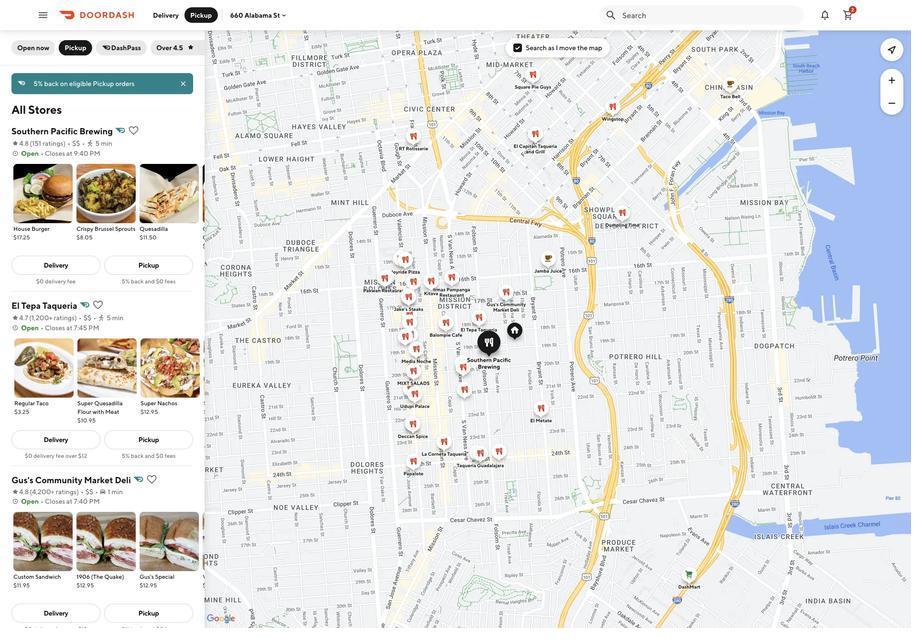 Task type: vqa. For each thing, say whether or not it's contained in the screenshot.


Task type: describe. For each thing, give the bounding box(es) containing it.
$0 up 4,200+
[[25, 452, 32, 459]]

5 min for taqueria
[[107, 314, 124, 322]]

$0 delivery fee over $12
[[25, 452, 87, 459]]

open • closes at 7:45 pm
[[21, 324, 99, 332]]

search as i move the map
[[526, 44, 603, 52]]

pickup link for el tepa taqueria
[[104, 430, 193, 450]]

151
[[32, 139, 41, 147]]

dashpass
[[111, 44, 141, 52]]

stores
[[28, 103, 62, 116]]

ratings for pacific
[[43, 139, 63, 147]]

open now button
[[11, 40, 55, 55]]

recenter the map image
[[887, 44, 898, 55]]

$5.25
[[204, 408, 219, 415]]

open for southern
[[21, 149, 39, 157]]

• up 9:40
[[82, 139, 85, 147]]

valencia
[[203, 573, 225, 580]]

• down 1,200+
[[41, 324, 43, 332]]

5 for el tepa taqueria
[[107, 314, 111, 322]]

quesadilla $11.50
[[140, 225, 168, 241]]

• $$ for taqueria
[[79, 314, 91, 322]]

min for taqueria
[[112, 314, 124, 322]]

2 button
[[839, 6, 858, 25]]

chicken
[[203, 234, 225, 241]]

0 vertical spatial 5%
[[33, 80, 43, 88]]

closes for community
[[45, 498, 65, 506]]

$12.95 inside the valencia $12.95
[[203, 582, 220, 589]]

4.8 for southern
[[19, 139, 29, 147]]

meat
[[105, 408, 119, 415]]

open • closes at 9:40 pm
[[21, 149, 100, 157]]

map
[[589, 44, 603, 52]]

$10.35
[[203, 242, 221, 249]]

$0 delivery fee
[[36, 278, 76, 285]]

pickup for pickup link related to el tepa taqueria
[[138, 436, 159, 444]]

( 4,200+ ratings )
[[30, 488, 79, 496]]

fried
[[227, 225, 241, 232]]

click to add this store to your saved list image for southern pacific brewing
[[128, 125, 139, 136]]

at for taqueria
[[66, 324, 72, 332]]

open for el
[[21, 324, 39, 332]]

5 for southern pacific brewing
[[95, 139, 100, 147]]

super quesadilla flour with meat image
[[77, 339, 137, 398]]

pickup for the bottom "pickup" button
[[65, 44, 86, 52]]

ratings for community
[[56, 488, 77, 496]]

(the
[[91, 573, 103, 580]]

regular taco $3.25
[[14, 400, 49, 415]]

4.7
[[19, 314, 28, 322]]

the
[[578, 44, 588, 52]]

closes for tepa
[[45, 324, 65, 332]]

3 super from the left
[[204, 400, 219, 407]]

delivery link for community
[[11, 604, 100, 623]]

delivery button
[[147, 7, 185, 23]]

5% for southern pacific brewing
[[122, 278, 130, 285]]

average rating of 4.8 out of 5 element for southern pacific brewing
[[11, 139, 29, 148]]

over
[[156, 44, 172, 52]]

move
[[560, 44, 576, 52]]

( for southern
[[30, 139, 32, 147]]

pickup for the topmost "pickup" button
[[190, 11, 212, 19]]

super $5.25
[[204, 400, 219, 415]]

special
[[155, 573, 175, 580]]

super for flour
[[77, 400, 93, 407]]

7:45
[[74, 324, 87, 332]]

$12.95 inside super nachos $12.95
[[141, 408, 158, 415]]

quake)
[[104, 573, 124, 580]]

• $$ for brewing
[[68, 139, 80, 147]]

• up 7:40 at the bottom
[[81, 488, 84, 496]]

gus's special image
[[140, 512, 199, 572]]

• up open • closes at 9:40 pm
[[68, 139, 70, 147]]

house
[[13, 225, 30, 232]]

$11.95
[[13, 582, 30, 589]]

super nachos $12.95
[[141, 400, 177, 415]]

orders
[[115, 80, 135, 88]]

delivery for tepa
[[33, 452, 55, 459]]

$3.25
[[14, 408, 29, 415]]

at for market
[[66, 498, 72, 506]]

custom
[[13, 573, 34, 580]]

4,200+
[[32, 488, 55, 496]]

$$ for taqueria
[[84, 314, 91, 322]]

now
[[36, 44, 49, 52]]

• up 7:45 at left
[[79, 314, 82, 322]]

660 alabama st button
[[230, 11, 288, 19]]

delivery link for pacific
[[11, 256, 100, 275]]

fee for taqueria
[[56, 452, 64, 459]]

delivery for pacific
[[45, 278, 66, 285]]

quesadilla image
[[140, 164, 199, 223]]

open • closes at 7:40 pm
[[21, 498, 100, 506]]

0 vertical spatial quesadilla
[[140, 225, 168, 232]]

super for $12.95
[[141, 400, 156, 407]]

pickup link for gus's community market deli
[[104, 604, 193, 623]]

all stores
[[11, 103, 62, 116]]

st
[[273, 11, 280, 19]]

with
[[93, 408, 104, 415]]

wings
[[226, 234, 243, 241]]

pm for brewing
[[90, 149, 100, 157]]

over 4.5
[[156, 44, 183, 52]]

crispy brussel sprouts image
[[77, 164, 136, 223]]

7:40
[[74, 498, 88, 506]]

$0 down the $11.50 at top left
[[156, 278, 164, 285]]

super quesadilla flour with meat $10.95
[[77, 400, 123, 424]]

custom sandwich image
[[13, 512, 73, 572]]

1 vertical spatial pickup button
[[59, 40, 92, 55]]

) for market
[[77, 488, 79, 496]]

nachos
[[157, 400, 177, 407]]

5% back on eligible pickup orders
[[33, 80, 135, 88]]

delivery for market
[[44, 610, 68, 617]]

0 items, open order cart image
[[843, 9, 854, 21]]

660 alabama st
[[230, 11, 280, 19]]

sprouts
[[115, 225, 136, 232]]

( for gus's
[[30, 488, 32, 496]]

$17.25
[[13, 234, 30, 241]]

( 1,200+ ratings )
[[29, 314, 77, 322]]

5 min for brewing
[[95, 139, 112, 147]]

( 151 ratings )
[[30, 139, 66, 147]]

custom sandwich $11.95
[[13, 573, 61, 589]]

eligible
[[69, 80, 92, 88]]

over 4.5 button
[[151, 40, 214, 55]]

660
[[230, 11, 243, 19]]

coconut
[[203, 225, 226, 232]]

Search as I move the map checkbox
[[514, 44, 522, 52]]

regular
[[14, 400, 35, 407]]

4.8 for gus's
[[19, 488, 29, 496]]

over
[[65, 452, 77, 459]]

delivery inside button
[[153, 11, 179, 19]]

delivery link for tepa
[[11, 430, 100, 450]]

$11.50
[[140, 234, 157, 241]]

super nachos image
[[141, 339, 200, 398]]

fee for brewing
[[67, 278, 76, 285]]

• up open • closes at 7:45 pm
[[93, 314, 96, 322]]

1
[[108, 488, 110, 496]]

2
[[852, 7, 855, 12]]



Task type: locate. For each thing, give the bounding box(es) containing it.
quesadilla up meat
[[94, 400, 123, 407]]

1 vertical spatial quesadilla
[[94, 400, 123, 407]]

min for market
[[112, 488, 123, 496]]

0 vertical spatial fees
[[165, 278, 176, 285]]

$12.95 inside 1906 (the quake) $12.95
[[77, 582, 94, 589]]

average rating of 4.7 out of 5 element
[[11, 313, 28, 323]]

4.8 left 151
[[19, 139, 29, 147]]

0 vertical spatial fee
[[67, 278, 76, 285]]

1 closes from the top
[[45, 149, 65, 157]]

pickup link down gus's special $12.95
[[104, 604, 193, 623]]

zoom in image
[[887, 75, 898, 86]]

pickup button left the 660
[[185, 7, 218, 23]]

2 vertical spatial back
[[131, 452, 144, 459]]

$$ for market
[[86, 488, 93, 496]]

• down 4,200+
[[41, 498, 43, 506]]

• $$ up 7:45 at left
[[79, 314, 91, 322]]

min
[[101, 139, 112, 147], [112, 314, 124, 322], [112, 488, 123, 496]]

pickup right delivery button
[[190, 11, 212, 19]]

zoom out image
[[887, 98, 898, 109]]

delivery link up $0 delivery fee
[[11, 256, 100, 275]]

1 vertical spatial ratings
[[54, 314, 75, 322]]

map region
[[174, 0, 912, 628]]

delivery up $0 delivery fee
[[44, 261, 68, 269]]

• left 1
[[95, 488, 98, 496]]

quesadilla up the $11.50 at top left
[[140, 225, 168, 232]]

i
[[556, 44, 558, 52]]

1,200+
[[32, 314, 53, 322]]

house burger image
[[13, 164, 73, 223]]

) up 7:40 at the bottom
[[77, 488, 79, 496]]

super up $5.25
[[204, 400, 219, 407]]

0 vertical spatial 5% back and $0 fees
[[122, 278, 176, 285]]

ratings up the open • closes at 7:40 pm
[[56, 488, 77, 496]]

rotisserie
[[406, 146, 428, 151], [406, 146, 428, 151]]

0 vertical spatial • $$
[[68, 139, 80, 147]]

4.8
[[19, 139, 29, 147], [19, 488, 29, 496]]

4.8 left 4,200+
[[19, 488, 29, 496]]

1 vertical spatial fee
[[56, 452, 64, 459]]

pickup down the $11.50 at top left
[[138, 261, 159, 269]]

mixt salads
[[398, 381, 430, 386], [398, 381, 430, 386]]

closes down ( 4,200+ ratings )
[[45, 498, 65, 506]]

1 horizontal spatial quesadilla
[[140, 225, 168, 232]]

4.5
[[173, 44, 183, 52]]

2 vertical spatial ratings
[[56, 488, 77, 496]]

back for taqueria
[[131, 452, 144, 459]]

min for brewing
[[101, 139, 112, 147]]

2 vertical spatial $$
[[86, 488, 93, 496]]

) up open • closes at 9:40 pm
[[63, 139, 66, 147]]

) for taqueria
[[75, 314, 77, 322]]

0 vertical spatial 4.8
[[19, 139, 29, 147]]

all
[[11, 103, 26, 116]]

click to add this store to your saved list image up open • closes at 7:45 pm
[[92, 299, 104, 311]]

$$ up 7:40 at the bottom
[[86, 488, 93, 496]]

el
[[514, 143, 518, 149], [514, 143, 518, 149], [11, 300, 20, 311], [461, 327, 465, 333], [461, 327, 465, 333], [531, 418, 535, 424], [531, 418, 535, 424]]

$10.95
[[77, 417, 96, 424]]

pickup left the orders
[[93, 80, 114, 88]]

average rating of 4.8 out of 5 element
[[11, 139, 29, 148], [11, 487, 29, 497]]

quesadilla
[[140, 225, 168, 232], [94, 400, 123, 407]]

0 vertical spatial min
[[101, 139, 112, 147]]

$$ up 7:45 at left
[[84, 314, 91, 322]]

2 vertical spatial delivery link
[[11, 604, 100, 623]]

1 vertical spatial (
[[29, 314, 32, 322]]

at left 7:40 at the bottom
[[66, 498, 72, 506]]

2 vertical spatial (
[[30, 488, 32, 496]]

$$ for brewing
[[72, 139, 80, 147]]

2 pickup link from the top
[[104, 430, 193, 450]]

0 vertical spatial average rating of 4.8 out of 5 element
[[11, 139, 29, 148]]

crispy brussel sprouts $8.05
[[77, 225, 136, 241]]

0 vertical spatial pickup link
[[104, 256, 193, 275]]

1 vertical spatial 5 min
[[107, 314, 124, 322]]

super up flour
[[77, 400, 93, 407]]

kitava
[[424, 291, 439, 296], [424, 291, 439, 296]]

5% back and $0 fees down the $11.50 at top left
[[122, 278, 176, 285]]

taqueria guadalajara
[[457, 463, 504, 468], [457, 463, 504, 468]]

1 delivery link from the top
[[11, 256, 100, 275]]

•
[[68, 139, 70, 147], [82, 139, 85, 147], [41, 149, 43, 157], [79, 314, 82, 322], [93, 314, 96, 322], [41, 324, 43, 332], [81, 488, 84, 496], [95, 488, 98, 496], [41, 498, 43, 506]]

0 vertical spatial delivery link
[[11, 256, 100, 275]]

5
[[95, 139, 100, 147], [107, 314, 111, 322]]

fee
[[67, 278, 76, 285], [56, 452, 64, 459]]

1 vertical spatial back
[[131, 278, 144, 285]]

pickup down gus's special $12.95
[[138, 610, 159, 617]]

1 pickup link from the top
[[104, 256, 193, 275]]

open inside button
[[17, 44, 35, 52]]

pm for market
[[89, 498, 100, 506]]

• $$ up 7:40 at the bottom
[[81, 488, 93, 496]]

0 vertical spatial 5
[[95, 139, 100, 147]]

pickup right now
[[65, 44, 86, 52]]

average rating of 4.8 out of 5 element left 151
[[11, 139, 29, 148]]

square
[[515, 84, 531, 90], [515, 84, 531, 90]]

open left now
[[17, 44, 35, 52]]

click to add this store to your saved list image
[[146, 474, 158, 485]]

5 min
[[95, 139, 112, 147], [107, 314, 124, 322]]

$0 up 1,200+
[[36, 278, 44, 285]]

2 vertical spatial closes
[[45, 498, 65, 506]]

$12.95
[[141, 408, 158, 415], [77, 582, 94, 589], [140, 582, 157, 589], [203, 582, 220, 589]]

community
[[500, 302, 526, 307], [500, 302, 526, 307], [35, 475, 82, 485]]

back for brewing
[[131, 278, 144, 285]]

0 horizontal spatial quesadilla
[[94, 400, 123, 407]]

1 vertical spatial 5% back and $0 fees
[[122, 452, 176, 459]]

0 horizontal spatial click to add this store to your saved list image
[[92, 299, 104, 311]]

1 vertical spatial 5%
[[122, 278, 130, 285]]

closes down ( 151 ratings )
[[45, 149, 65, 157]]

balompie cafe
[[430, 332, 463, 338], [430, 332, 463, 338]]

corneta
[[428, 451, 446, 457], [428, 451, 446, 457]]

average rating of 4.8 out of 5 element for gus's community market deli
[[11, 487, 29, 497]]

1 min
[[108, 488, 123, 496]]

0 vertical spatial delivery
[[45, 278, 66, 285]]

1 vertical spatial at
[[66, 324, 72, 332]]

1 horizontal spatial fee
[[67, 278, 76, 285]]

2 vertical spatial pm
[[89, 498, 100, 506]]

fees for brewing
[[165, 278, 176, 285]]

crispy
[[77, 225, 93, 232]]

1 vertical spatial delivery link
[[11, 430, 100, 450]]

1 vertical spatial $$
[[84, 314, 91, 322]]

alabama
[[245, 11, 272, 19]]

1 vertical spatial 5
[[107, 314, 111, 322]]

0 vertical spatial $$
[[72, 139, 80, 147]]

0 horizontal spatial super
[[77, 400, 93, 407]]

delivery link
[[11, 256, 100, 275], [11, 430, 100, 450], [11, 604, 100, 623]]

1 horizontal spatial click to add this store to your saved list image
[[128, 125, 139, 136]]

media noche
[[402, 359, 431, 364], [402, 359, 431, 364]]

• down 151
[[41, 149, 43, 157]]

$8.05
[[77, 234, 93, 241]]

fees for taqueria
[[165, 452, 176, 459]]

open for gus's
[[21, 498, 39, 506]]

click to add this store to your saved list image for el tepa taqueria
[[92, 299, 104, 311]]

pickup for pickup link corresponding to gus's community market deli
[[138, 610, 159, 617]]

2 vertical spatial min
[[112, 488, 123, 496]]

metate
[[536, 418, 552, 424], [536, 418, 552, 424]]

1 horizontal spatial 5
[[107, 314, 111, 322]]

open now
[[17, 44, 49, 52]]

jake's
[[394, 307, 408, 312], [394, 307, 408, 312]]

$$ up 9:40
[[72, 139, 80, 147]]

fees
[[165, 278, 176, 285], [165, 452, 176, 459]]

and
[[526, 149, 535, 154], [526, 149, 535, 154], [145, 278, 155, 285], [145, 452, 155, 459]]

1 at from the top
[[66, 149, 72, 157]]

0 vertical spatial (
[[30, 139, 32, 147]]

salads
[[411, 381, 430, 386], [411, 381, 430, 386]]

guys
[[540, 84, 551, 90], [540, 84, 551, 90]]

( right the 4.7
[[29, 314, 32, 322]]

delivery link up $0 delivery fee over $12
[[11, 430, 100, 450]]

5% back and $0 fees for brewing
[[122, 278, 176, 285]]

delivery
[[45, 278, 66, 285], [33, 452, 55, 459]]

1 vertical spatial average rating of 4.8 out of 5 element
[[11, 487, 29, 497]]

delivery link down custom sandwich $11.95
[[11, 604, 100, 623]]

notification bell image
[[820, 9, 831, 21]]

pacific
[[51, 126, 78, 136], [493, 357, 511, 363], [493, 357, 511, 363]]

0 vertical spatial closes
[[45, 149, 65, 157]]

dashpass button
[[96, 40, 147, 55]]

steaks
[[409, 307, 424, 312], [409, 307, 424, 312]]

1 5% back and $0 fees from the top
[[122, 278, 176, 285]]

2 delivery link from the top
[[11, 430, 100, 450]]

taco
[[721, 94, 731, 99], [721, 94, 731, 99], [36, 400, 49, 407]]

ratings up open • closes at 9:40 pm
[[43, 139, 63, 147]]

gus's inside gus's special $12.95
[[140, 573, 154, 580]]

2 vertical spatial pickup link
[[104, 604, 193, 623]]

2 vertical spatial )
[[77, 488, 79, 496]]

3 pickup link from the top
[[104, 604, 193, 623]]

delivery left over
[[33, 452, 55, 459]]

delivery for brewing
[[44, 261, 68, 269]]

delivery up the over
[[153, 11, 179, 19]]

2 at from the top
[[66, 324, 72, 332]]

1906 (the quake) $12.95
[[77, 573, 124, 589]]

3 delivery link from the top
[[11, 604, 100, 623]]

pickup for southern pacific brewing pickup link
[[138, 261, 159, 269]]

$12.95 down 1906 in the left of the page
[[77, 582, 94, 589]]

super inside super quesadilla flour with meat $10.95
[[77, 400, 93, 407]]

1 fees from the top
[[165, 278, 176, 285]]

2 4.8 from the top
[[19, 488, 29, 496]]

$12.95 down nachos
[[141, 408, 158, 415]]

joyride
[[391, 269, 407, 275], [391, 269, 407, 275]]

1 vertical spatial pickup link
[[104, 430, 193, 450]]

at left 7:45 at left
[[66, 324, 72, 332]]

0 horizontal spatial fee
[[56, 452, 64, 459]]

5% back and $0 fees
[[122, 278, 176, 285], [122, 452, 176, 459]]

0 vertical spatial back
[[44, 80, 59, 88]]

2 super from the left
[[141, 400, 156, 407]]

open down 151
[[21, 149, 39, 157]]

( for el
[[29, 314, 32, 322]]

2 vertical spatial 5%
[[122, 452, 130, 459]]

search
[[526, 44, 547, 52]]

la
[[422, 451, 427, 457], [422, 451, 427, 457]]

regular taco image
[[14, 339, 74, 398]]

square pie guys
[[515, 84, 551, 90], [515, 84, 551, 90]]

quesadilla inside super quesadilla flour with meat $10.95
[[94, 400, 123, 407]]

0 vertical spatial at
[[66, 149, 72, 157]]

0 vertical spatial 5 min
[[95, 139, 112, 147]]

1 average rating of 4.8 out of 5 element from the top
[[11, 139, 29, 148]]

closes down the ( 1,200+ ratings )
[[45, 324, 65, 332]]

closes for pacific
[[45, 149, 65, 157]]

jamba juice
[[535, 268, 562, 274], [535, 268, 562, 274]]

0 vertical spatial pm
[[90, 149, 100, 157]]

burger
[[32, 225, 50, 232]]

2 average rating of 4.8 out of 5 element from the top
[[11, 487, 29, 497]]

pickup link down the $11.50 at top left
[[104, 256, 193, 275]]

5% back and $0 fees up click to add this store to your saved list icon
[[122, 452, 176, 459]]

delivery up $0 delivery fee over $12
[[44, 436, 68, 444]]

flour
[[77, 408, 91, 415]]

open menu image
[[37, 9, 49, 21]]

ratings up open • closes at 7:45 pm
[[54, 314, 75, 322]]

at for brewing
[[66, 149, 72, 157]]

pickup down super nachos $12.95
[[138, 436, 159, 444]]

(
[[30, 139, 32, 147], [29, 314, 32, 322], [30, 488, 32, 496]]

delivery down custom sandwich $11.95
[[44, 610, 68, 617]]

0 vertical spatial click to add this store to your saved list image
[[128, 125, 139, 136]]

at
[[66, 149, 72, 157], [66, 324, 72, 332], [66, 498, 72, 506]]

open down 4,200+
[[21, 498, 39, 506]]

as
[[548, 44, 555, 52]]

pm right 7:40 at the bottom
[[89, 498, 100, 506]]

• $$ up 9:40
[[68, 139, 80, 147]]

click to add this store to your saved list image
[[128, 125, 139, 136], [92, 299, 104, 311]]

1 vertical spatial 4.8
[[19, 488, 29, 496]]

)
[[63, 139, 66, 147], [75, 314, 77, 322], [77, 488, 79, 496]]

1 vertical spatial • $$
[[79, 314, 91, 322]]

dumpling
[[606, 222, 628, 228], [606, 222, 628, 228]]

fee left over
[[56, 452, 64, 459]]

0 horizontal spatial 5
[[95, 139, 100, 147]]

1 horizontal spatial super
[[141, 400, 156, 407]]

1906
[[77, 573, 90, 580]]

1 horizontal spatial pickup button
[[185, 7, 218, 23]]

1 vertical spatial )
[[75, 314, 77, 322]]

1 vertical spatial fees
[[165, 452, 176, 459]]

$12.95 down special
[[140, 582, 157, 589]]

pickup button right now
[[59, 40, 92, 55]]

2 fees from the top
[[165, 452, 176, 459]]

fee up the ( 1,200+ ratings )
[[67, 278, 76, 285]]

at left 9:40
[[66, 149, 72, 157]]

taco inside regular taco $3.25
[[36, 400, 49, 407]]

pm for taqueria
[[89, 324, 99, 332]]

super inside super nachos $12.95
[[141, 400, 156, 407]]

2 5% back and $0 fees from the top
[[122, 452, 176, 459]]

coconut fried chicken wings $10.35
[[203, 225, 243, 249]]

$12.95 down valencia
[[203, 582, 220, 589]]

wingstop
[[602, 116, 624, 122], [602, 116, 624, 122]]

3 at from the top
[[66, 498, 72, 506]]

9:40
[[74, 149, 88, 157]]

on
[[60, 80, 68, 88]]

delivery for taqueria
[[44, 436, 68, 444]]

jake's steaks
[[394, 307, 424, 312], [394, 307, 424, 312]]

$12.95 inside gus's special $12.95
[[140, 582, 157, 589]]

0 vertical spatial pickup button
[[185, 7, 218, 23]]

1 vertical spatial click to add this store to your saved list image
[[92, 299, 104, 311]]

click to add this store to your saved list image down the orders
[[128, 125, 139, 136]]

pie
[[532, 84, 539, 90], [532, 84, 539, 90]]

1 vertical spatial pm
[[89, 324, 99, 332]]

gus's community market deli
[[487, 302, 526, 313], [487, 302, 526, 313], [11, 475, 131, 485]]

1 4.8 from the top
[[19, 139, 29, 147]]

5% back and $0 fees for taqueria
[[122, 452, 176, 459]]

pickup link for southern pacific brewing
[[104, 256, 193, 275]]

3 closes from the top
[[45, 498, 65, 506]]

0 horizontal spatial pickup button
[[59, 40, 92, 55]]

powered by google image
[[207, 615, 235, 624]]

2 closes from the top
[[45, 324, 65, 332]]

ratings for tepa
[[54, 314, 75, 322]]

pickup button
[[185, 7, 218, 23], [59, 40, 92, 55]]

( up the open • closes at 7:40 pm
[[30, 488, 32, 496]]

1 super from the left
[[77, 400, 93, 407]]

2 horizontal spatial super
[[204, 400, 219, 407]]

brussel
[[95, 225, 114, 232]]

open down the 4.7
[[21, 324, 39, 332]]

grill
[[536, 149, 545, 154], [536, 149, 545, 154]]

( up open • closes at 9:40 pm
[[30, 139, 32, 147]]

$0 up click to add this store to your saved list icon
[[156, 452, 164, 459]]

2 vertical spatial at
[[66, 498, 72, 506]]

house burger $17.25
[[13, 225, 50, 241]]

capitan
[[519, 143, 537, 149], [519, 143, 537, 149]]

1906 (the quake) image
[[77, 512, 136, 572]]

average rating of 4.8 out of 5 element left 4,200+
[[11, 487, 29, 497]]

valencia $12.95
[[203, 573, 225, 589]]

) for brewing
[[63, 139, 66, 147]]

brewing
[[79, 126, 113, 136], [478, 363, 500, 370], [478, 363, 500, 370]]

$12
[[78, 452, 87, 459]]

1 vertical spatial delivery
[[33, 452, 55, 459]]

super left nachos
[[141, 400, 156, 407]]

0 vertical spatial ratings
[[43, 139, 63, 147]]

1 vertical spatial min
[[112, 314, 124, 322]]

1 vertical spatial closes
[[45, 324, 65, 332]]

ratings
[[43, 139, 63, 147], [54, 314, 75, 322], [56, 488, 77, 496]]

pickup link down super nachos $12.95
[[104, 430, 193, 450]]

0 vertical spatial )
[[63, 139, 66, 147]]

la corneta taqueria
[[422, 451, 467, 457], [422, 451, 467, 457]]

5% for el tepa taqueria
[[122, 452, 130, 459]]

sandwich
[[35, 573, 61, 580]]

2 vertical spatial • $$
[[81, 488, 93, 496]]

) up 7:45 at left
[[75, 314, 77, 322]]

pm right 9:40
[[90, 149, 100, 157]]

el metate
[[531, 418, 552, 424], [531, 418, 552, 424]]

pm right 7:45 at left
[[89, 324, 99, 332]]

• $$ for market
[[81, 488, 93, 496]]

gus's special $12.95
[[140, 573, 175, 589]]

guadalajara
[[477, 463, 504, 468], [477, 463, 504, 468]]

pampanga
[[447, 287, 470, 292], [447, 287, 470, 292]]

delivery up the ( 1,200+ ratings )
[[45, 278, 66, 285]]

Store search: begin typing to search for stores available on DoorDash text field
[[623, 10, 799, 20]]



